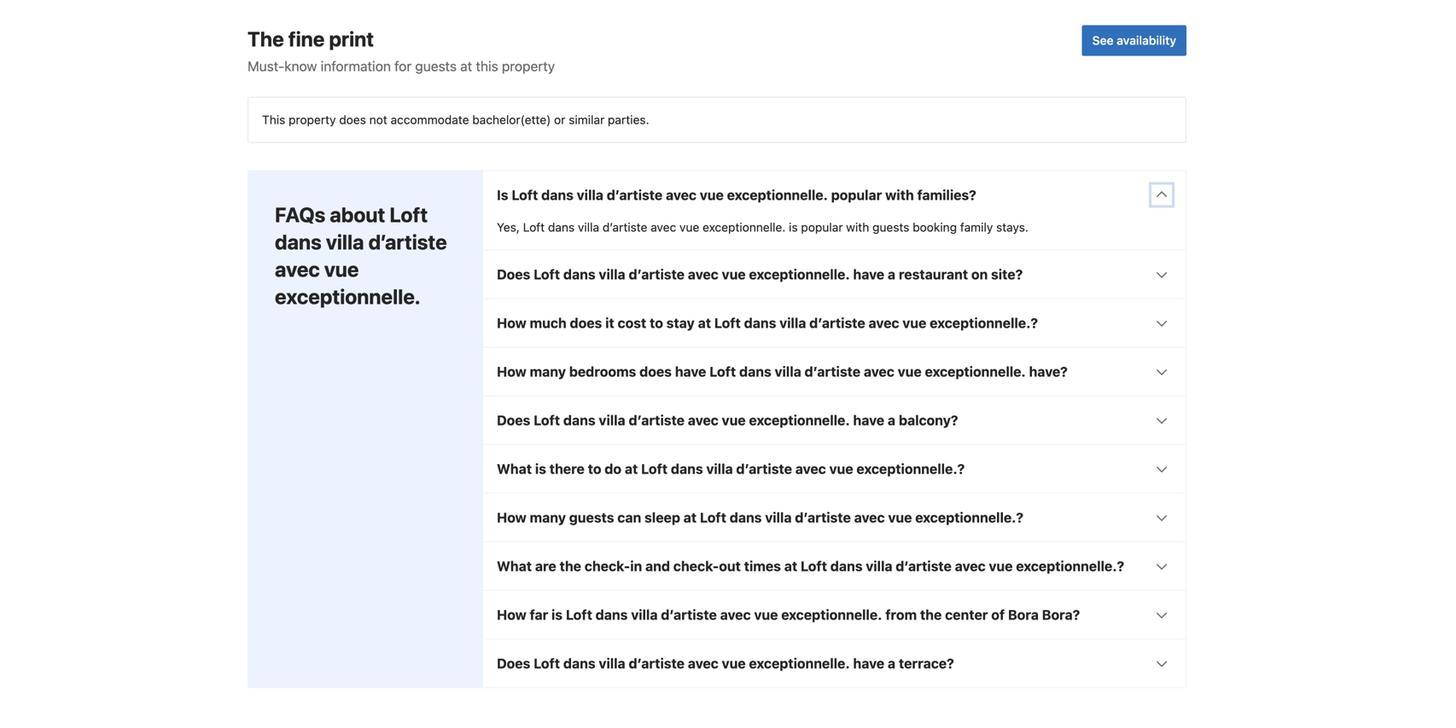 Task type: vqa. For each thing, say whether or not it's contained in the screenshot.
What
yes



Task type: describe. For each thing, give the bounding box(es) containing it.
restaurant
[[899, 266, 968, 282]]

print
[[329, 27, 374, 51]]

is loft dans villa d'artiste avec vue exceptionnelle. popular with families? button
[[483, 171, 1186, 219]]

families?
[[917, 187, 977, 203]]

does for does loft dans villa d'artiste avec vue exceptionnelle. have a terrace?
[[497, 656, 530, 672]]

is loft dans villa d'artiste avec vue exceptionnelle. popular with families?
[[497, 187, 977, 203]]

how much does it cost to stay at loft dans villa d'artiste avec vue exceptionnelle.?
[[497, 315, 1038, 331]]

at right 'times'
[[784, 558, 798, 574]]

have down stay
[[675, 364, 706, 380]]

does loft dans villa d'artiste avec vue exceptionnelle. have a balcony?
[[497, 412, 958, 428]]

this property does not accommodate bachelor(ette) or similar parties.
[[262, 113, 649, 127]]

guests inside the fine print must-know information for guests at this property
[[415, 58, 457, 74]]

have?
[[1029, 364, 1068, 380]]

a for balcony?
[[888, 412, 896, 428]]

exceptionnelle.? inside how much does it cost to stay at loft dans villa d'artiste avec vue exceptionnelle.? dropdown button
[[930, 315, 1038, 331]]

a for restaurant
[[888, 266, 896, 282]]

bora
[[1008, 607, 1039, 623]]

with inside dropdown button
[[885, 187, 914, 203]]

1 vertical spatial popular
[[801, 220, 843, 234]]

the fine print must-know information for guests at this property
[[248, 27, 555, 74]]

vue down is loft dans villa d'artiste avec vue exceptionnelle. popular with families?
[[680, 220, 700, 234]]

have for balcony?
[[853, 412, 885, 428]]

1 horizontal spatial the
[[920, 607, 942, 623]]

yes,
[[497, 220, 520, 234]]

does loft dans villa d'artiste avec vue exceptionnelle. have a terrace?
[[497, 656, 954, 672]]

do
[[605, 461, 622, 477]]

loft up 'there'
[[534, 412, 560, 428]]

2 vertical spatial is
[[552, 607, 563, 623]]

loft right 'times'
[[801, 558, 827, 574]]

vue inside faqs about loft dans villa d'artiste avec vue exceptionnelle.
[[324, 257, 359, 281]]

not
[[369, 113, 387, 127]]

1 vertical spatial guests
[[873, 220, 910, 234]]

2 horizontal spatial does
[[640, 364, 672, 380]]

how many bedrooms does have loft dans villa d'artiste avec vue exceptionnelle. have? button
[[483, 348, 1186, 396]]

at right sleep
[[684, 510, 697, 526]]

faqs
[[275, 203, 326, 227]]

at right do
[[625, 461, 638, 477]]

d'artiste inside faqs about loft dans villa d'artiste avec vue exceptionnelle.
[[368, 230, 447, 254]]

exceptionnelle. inside faqs about loft dans villa d'artiste avec vue exceptionnelle.
[[275, 285, 420, 308]]

how many guests can sleep at loft dans villa d'artiste avec vue exceptionnelle.? button
[[483, 494, 1186, 542]]

accommodate
[[391, 113, 469, 127]]

how for how much does it cost to stay at loft dans villa d'artiste avec vue exceptionnelle.?
[[497, 315, 527, 331]]

villa inside faqs about loft dans villa d'artiste avec vue exceptionnelle.
[[326, 230, 364, 254]]

0 horizontal spatial is
[[535, 461, 546, 477]]

center
[[945, 607, 988, 623]]

this
[[476, 58, 498, 74]]

loft right sleep
[[700, 510, 727, 526]]

there
[[550, 461, 585, 477]]

are
[[535, 558, 556, 574]]

it
[[605, 315, 615, 331]]

what for what are the check-in and check-out times at loft dans villa d'artiste avec vue exceptionnelle.?
[[497, 558, 532, 574]]

many for bedrooms
[[530, 364, 566, 380]]

what is there to do at loft dans villa d'artiste avec vue exceptionnelle.? button
[[483, 445, 1186, 493]]

0 horizontal spatial to
[[588, 461, 602, 477]]

or
[[554, 113, 566, 127]]

exceptionnelle.? inside how many guests can sleep at loft dans villa d'artiste avec vue exceptionnelle.? dropdown button
[[916, 510, 1024, 526]]

what are the check-in and check-out times at loft dans villa d'artiste avec vue exceptionnelle.?
[[497, 558, 1125, 574]]

vue up balcony?
[[898, 364, 922, 380]]

0 horizontal spatial property
[[289, 113, 336, 127]]

0 vertical spatial to
[[650, 315, 663, 331]]

vue up what is there to do at loft dans villa d'artiste avec vue exceptionnelle.?
[[722, 412, 746, 428]]

bora?
[[1042, 607, 1080, 623]]

vue down 'times'
[[754, 607, 778, 623]]

cost
[[618, 315, 647, 331]]

does loft dans villa d'artiste avec vue exceptionnelle. have a terrace? button
[[483, 640, 1186, 688]]

how for how many guests can sleep at loft dans villa d'artiste avec vue exceptionnelle.?
[[497, 510, 527, 526]]

vue up how many guests can sleep at loft dans villa d'artiste avec vue exceptionnelle.? dropdown button
[[830, 461, 853, 477]]

vue up the yes, loft dans villa d'artiste avec vue exceptionnelle. is popular with guests booking family stays.
[[700, 187, 724, 203]]

dans inside faqs about loft dans villa d'artiste avec vue exceptionnelle.
[[275, 230, 322, 254]]

vue down what is there to do at loft dans villa d'artiste avec vue exceptionnelle.? dropdown button
[[888, 510, 912, 526]]

sleep
[[645, 510, 680, 526]]

2 check- from the left
[[674, 558, 719, 574]]

yes, loft dans villa d'artiste avec vue exceptionnelle. is popular with guests booking family stays.
[[497, 220, 1029, 234]]

exceptionnelle. inside does loft dans villa d'artiste avec vue exceptionnelle. have a balcony? dropdown button
[[749, 412, 850, 428]]

on
[[972, 266, 988, 282]]

does loft dans villa d'artiste avec vue exceptionnelle. have a restaurant on site?
[[497, 266, 1023, 282]]

exceptionnelle. inside the how far is loft dans villa d'artiste avec vue exceptionnelle. from the center of bora bora? dropdown button
[[781, 607, 882, 623]]

0 horizontal spatial with
[[846, 220, 869, 234]]

know
[[284, 58, 317, 74]]

loft up much at the top left of page
[[534, 266, 560, 282]]

exceptionnelle.? inside what is there to do at loft dans villa d'artiste avec vue exceptionnelle.? dropdown button
[[857, 461, 965, 477]]

does for does loft dans villa d'artiste avec vue exceptionnelle. have a restaurant on site?
[[497, 266, 530, 282]]

guests inside how many guests can sleep at loft dans villa d'artiste avec vue exceptionnelle.? dropdown button
[[569, 510, 614, 526]]

see availability button
[[1082, 25, 1187, 56]]

at inside the fine print must-know information for guests at this property
[[460, 58, 472, 74]]

for
[[395, 58, 412, 74]]



Task type: locate. For each thing, give the bounding box(es) containing it.
exceptionnelle. up how much does it cost to stay at loft dans villa d'artiste avec vue exceptionnelle.?
[[749, 266, 850, 282]]

how
[[497, 315, 527, 331], [497, 364, 527, 380], [497, 510, 527, 526], [497, 607, 527, 623]]

vue down the yes, loft dans villa d'artiste avec vue exceptionnelle. is popular with guests booking family stays.
[[722, 266, 746, 282]]

site?
[[991, 266, 1023, 282]]

1 vertical spatial a
[[888, 412, 896, 428]]

1 vertical spatial to
[[588, 461, 602, 477]]

exceptionnelle.?
[[930, 315, 1038, 331], [857, 461, 965, 477], [916, 510, 1024, 526], [1016, 558, 1125, 574]]

1 horizontal spatial property
[[502, 58, 555, 74]]

how many guests can sleep at loft dans villa d'artiste avec vue exceptionnelle.?
[[497, 510, 1024, 526]]

4 how from the top
[[497, 607, 527, 623]]

d'artiste
[[607, 187, 663, 203], [603, 220, 648, 234], [368, 230, 447, 254], [629, 266, 685, 282], [810, 315, 866, 331], [805, 364, 861, 380], [629, 412, 685, 428], [736, 461, 792, 477], [795, 510, 851, 526], [896, 558, 952, 574], [661, 607, 717, 623], [629, 656, 685, 672]]

vue down restaurant
[[903, 315, 927, 331]]

information
[[321, 58, 391, 74]]

terrace?
[[899, 656, 954, 672]]

2 horizontal spatial is
[[789, 220, 798, 234]]

avec inside faqs about loft dans villa d'artiste avec vue exceptionnelle.
[[275, 257, 320, 281]]

accordion control element
[[482, 170, 1187, 688]]

2 what from the top
[[497, 558, 532, 574]]

avec
[[666, 187, 697, 203], [651, 220, 676, 234], [275, 257, 320, 281], [688, 266, 719, 282], [869, 315, 900, 331], [864, 364, 895, 380], [688, 412, 719, 428], [796, 461, 826, 477], [854, 510, 885, 526], [955, 558, 986, 574], [720, 607, 751, 623], [688, 656, 719, 672]]

far
[[530, 607, 548, 623]]

exceptionnelle.
[[727, 187, 828, 203], [703, 220, 786, 234], [749, 266, 850, 282], [275, 285, 420, 308], [925, 364, 1026, 380], [749, 412, 850, 428], [781, 607, 882, 623], [749, 656, 850, 672]]

loft right far
[[566, 607, 592, 623]]

exceptionnelle. inside how many bedrooms does have loft dans villa d'artiste avec vue exceptionnelle. have? dropdown button
[[925, 364, 1026, 380]]

1 vertical spatial with
[[846, 220, 869, 234]]

at
[[460, 58, 472, 74], [698, 315, 711, 331], [625, 461, 638, 477], [684, 510, 697, 526], [784, 558, 798, 574]]

exceptionnelle.? inside the what are the check-in and check-out times at loft dans villa d'artiste avec vue exceptionnelle.? dropdown button
[[1016, 558, 1125, 574]]

stays.
[[996, 220, 1029, 234]]

1 a from the top
[[888, 266, 896, 282]]

villa
[[577, 187, 604, 203], [578, 220, 599, 234], [326, 230, 364, 254], [599, 266, 626, 282], [780, 315, 806, 331], [775, 364, 802, 380], [599, 412, 626, 428], [706, 461, 733, 477], [765, 510, 792, 526], [866, 558, 893, 574], [631, 607, 658, 623], [599, 656, 626, 672]]

can
[[618, 510, 641, 526]]

loft right is
[[512, 187, 538, 203]]

exceptionnelle. up balcony?
[[925, 364, 1026, 380]]

much
[[530, 315, 567, 331]]

with
[[885, 187, 914, 203], [846, 220, 869, 234]]

0 vertical spatial does
[[339, 113, 366, 127]]

have for restaurant
[[853, 266, 885, 282]]

faqs about loft dans villa d'artiste avec vue exceptionnelle.
[[275, 203, 447, 308]]

0 vertical spatial is
[[789, 220, 798, 234]]

have up how much does it cost to stay at loft dans villa d'artiste avec vue exceptionnelle.? dropdown button
[[853, 266, 885, 282]]

parties.
[[608, 113, 649, 127]]

must-
[[248, 58, 284, 74]]

in
[[630, 558, 642, 574]]

does right bedrooms
[[640, 364, 672, 380]]

see
[[1093, 33, 1114, 47]]

does loft dans villa d'artiste avec vue exceptionnelle. have a balcony? button
[[483, 396, 1186, 444]]

2 vertical spatial does
[[497, 656, 530, 672]]

the
[[248, 27, 284, 51]]

property
[[502, 58, 555, 74], [289, 113, 336, 127]]

2 vertical spatial guests
[[569, 510, 614, 526]]

vue down how far is loft dans villa d'artiste avec vue exceptionnelle. from the center of bora bora?
[[722, 656, 746, 672]]

0 horizontal spatial check-
[[585, 558, 630, 574]]

about
[[330, 203, 385, 227]]

is left 'there'
[[535, 461, 546, 477]]

vue
[[700, 187, 724, 203], [680, 220, 700, 234], [324, 257, 359, 281], [722, 266, 746, 282], [903, 315, 927, 331], [898, 364, 922, 380], [722, 412, 746, 428], [830, 461, 853, 477], [888, 510, 912, 526], [989, 558, 1013, 574], [754, 607, 778, 623], [722, 656, 746, 672]]

what are the check-in and check-out times at loft dans villa d'artiste avec vue exceptionnelle.? button
[[483, 542, 1186, 590]]

out
[[719, 558, 741, 574]]

is down is loft dans villa d'artiste avec vue exceptionnelle. popular with families? dropdown button
[[789, 220, 798, 234]]

1 horizontal spatial check-
[[674, 558, 719, 574]]

1 vertical spatial many
[[530, 510, 566, 526]]

have
[[853, 266, 885, 282], [675, 364, 706, 380], [853, 412, 885, 428], [853, 656, 885, 672]]

this
[[262, 113, 285, 127]]

bachelor(ette)
[[472, 113, 551, 127]]

check-
[[585, 558, 630, 574], [674, 558, 719, 574]]

0 vertical spatial with
[[885, 187, 914, 203]]

2 vertical spatial a
[[888, 656, 896, 672]]

2 a from the top
[[888, 412, 896, 428]]

to
[[650, 315, 663, 331], [588, 461, 602, 477]]

how far is loft dans villa d'artiste avec vue exceptionnelle. from the center of bora bora?
[[497, 607, 1080, 623]]

a left restaurant
[[888, 266, 896, 282]]

with down is loft dans villa d'artiste avec vue exceptionnelle. popular with families? dropdown button
[[846, 220, 869, 234]]

the right 'are'
[[560, 558, 581, 574]]

loft right yes,
[[523, 220, 545, 234]]

does for does loft dans villa d'artiste avec vue exceptionnelle. have a balcony?
[[497, 412, 530, 428]]

3 how from the top
[[497, 510, 527, 526]]

the
[[560, 558, 581, 574], [920, 607, 942, 623]]

is
[[497, 187, 508, 203]]

many up 'are'
[[530, 510, 566, 526]]

1 horizontal spatial guests
[[569, 510, 614, 526]]

guests
[[415, 58, 457, 74], [873, 220, 910, 234], [569, 510, 614, 526]]

what for what is there to do at loft dans villa d'artiste avec vue exceptionnelle.?
[[497, 461, 532, 477]]

at right stay
[[698, 315, 711, 331]]

exceptionnelle. inside does loft dans villa d'artiste avec vue exceptionnelle. have a terrace? dropdown button
[[749, 656, 850, 672]]

loft right stay
[[715, 315, 741, 331]]

exceptionnelle. down "about"
[[275, 285, 420, 308]]

have left 'terrace?'
[[853, 656, 885, 672]]

times
[[744, 558, 781, 574]]

exceptionnelle. down is loft dans villa d'artiste avec vue exceptionnelle. popular with families?
[[703, 220, 786, 234]]

how many bedrooms does have loft dans villa d'artiste avec vue exceptionnelle. have?
[[497, 364, 1068, 380]]

loft
[[512, 187, 538, 203], [390, 203, 428, 227], [523, 220, 545, 234], [534, 266, 560, 282], [715, 315, 741, 331], [710, 364, 736, 380], [534, 412, 560, 428], [641, 461, 668, 477], [700, 510, 727, 526], [801, 558, 827, 574], [566, 607, 592, 623], [534, 656, 560, 672]]

0 vertical spatial does
[[497, 266, 530, 282]]

exceptionnelle. up does loft dans villa d'artiste avec vue exceptionnelle. have a terrace? dropdown button
[[781, 607, 882, 623]]

1 vertical spatial property
[[289, 113, 336, 127]]

vue down "about"
[[324, 257, 359, 281]]

loft right do
[[641, 461, 668, 477]]

what inside dropdown button
[[497, 558, 532, 574]]

balcony?
[[899, 412, 958, 428]]

to left do
[[588, 461, 602, 477]]

stay
[[667, 315, 695, 331]]

at left this
[[460, 58, 472, 74]]

1 horizontal spatial is
[[552, 607, 563, 623]]

popular inside dropdown button
[[831, 187, 882, 203]]

guests left the "can"
[[569, 510, 614, 526]]

1 vertical spatial does
[[497, 412, 530, 428]]

does left not
[[339, 113, 366, 127]]

1 vertical spatial the
[[920, 607, 942, 623]]

many for guests
[[530, 510, 566, 526]]

2 how from the top
[[497, 364, 527, 380]]

what inside what is there to do at loft dans villa d'artiste avec vue exceptionnelle.? dropdown button
[[497, 461, 532, 477]]

check- right and
[[674, 558, 719, 574]]

2 many from the top
[[530, 510, 566, 526]]

a left 'terrace?'
[[888, 656, 896, 672]]

a left balcony?
[[888, 412, 896, 428]]

3 does from the top
[[497, 656, 530, 672]]

does for property
[[339, 113, 366, 127]]

0 vertical spatial a
[[888, 266, 896, 282]]

loft right "about"
[[390, 203, 428, 227]]

0 vertical spatial guests
[[415, 58, 457, 74]]

loft inside faqs about loft dans villa d'artiste avec vue exceptionnelle.
[[390, 203, 428, 227]]

from
[[886, 607, 917, 623]]

0 vertical spatial property
[[502, 58, 555, 74]]

to left stay
[[650, 315, 663, 331]]

guests right for
[[415, 58, 457, 74]]

how far is loft dans villa d'artiste avec vue exceptionnelle. from the center of bora bora? button
[[483, 591, 1186, 639]]

popular down is loft dans villa d'artiste avec vue exceptionnelle. popular with families? dropdown button
[[801, 220, 843, 234]]

exceptionnelle. up the yes, loft dans villa d'artiste avec vue exceptionnelle. is popular with guests booking family stays.
[[727, 187, 828, 203]]

3 a from the top
[[888, 656, 896, 672]]

is right far
[[552, 607, 563, 623]]

many
[[530, 364, 566, 380], [530, 510, 566, 526]]

how much does it cost to stay at loft dans villa d'artiste avec vue exceptionnelle.? button
[[483, 299, 1186, 347]]

exceptionnelle. down how far is loft dans villa d'artiste avec vue exceptionnelle. from the center of bora bora?
[[749, 656, 850, 672]]

0 horizontal spatial the
[[560, 558, 581, 574]]

does for much
[[570, 315, 602, 331]]

1 vertical spatial does
[[570, 315, 602, 331]]

1 horizontal spatial to
[[650, 315, 663, 331]]

2 does from the top
[[497, 412, 530, 428]]

many down much at the top left of page
[[530, 364, 566, 380]]

fine
[[288, 27, 325, 51]]

1 what from the top
[[497, 461, 532, 477]]

what left 'there'
[[497, 461, 532, 477]]

of
[[992, 607, 1005, 623]]

guests left booking
[[873, 220, 910, 234]]

1 does from the top
[[497, 266, 530, 282]]

booking
[[913, 220, 957, 234]]

does
[[497, 266, 530, 282], [497, 412, 530, 428], [497, 656, 530, 672]]

what
[[497, 461, 532, 477], [497, 558, 532, 574]]

1 vertical spatial what
[[497, 558, 532, 574]]

2 horizontal spatial guests
[[873, 220, 910, 234]]

bedrooms
[[569, 364, 636, 380]]

availability
[[1117, 33, 1177, 47]]

0 vertical spatial many
[[530, 364, 566, 380]]

a for terrace?
[[888, 656, 896, 672]]

dans
[[541, 187, 574, 203], [548, 220, 575, 234], [275, 230, 322, 254], [563, 266, 596, 282], [744, 315, 776, 331], [739, 364, 772, 380], [563, 412, 596, 428], [671, 461, 703, 477], [730, 510, 762, 526], [831, 558, 863, 574], [596, 607, 628, 623], [563, 656, 596, 672]]

property inside the fine print must-know information for guests at this property
[[502, 58, 555, 74]]

family
[[960, 220, 993, 234]]

a
[[888, 266, 896, 282], [888, 412, 896, 428], [888, 656, 896, 672]]

is
[[789, 220, 798, 234], [535, 461, 546, 477], [552, 607, 563, 623]]

and
[[646, 558, 670, 574]]

1 horizontal spatial does
[[570, 315, 602, 331]]

0 vertical spatial what
[[497, 461, 532, 477]]

1 how from the top
[[497, 315, 527, 331]]

0 vertical spatial the
[[560, 558, 581, 574]]

exceptionnelle. down how many bedrooms does have loft dans villa d'artiste avec vue exceptionnelle. have?
[[749, 412, 850, 428]]

2 vertical spatial does
[[640, 364, 672, 380]]

loft down far
[[534, 656, 560, 672]]

1 check- from the left
[[585, 558, 630, 574]]

what left 'are'
[[497, 558, 532, 574]]

with left families?
[[885, 187, 914, 203]]

vue up the of
[[989, 558, 1013, 574]]

popular up does loft dans villa d'artiste avec vue exceptionnelle. have a restaurant on site? dropdown button
[[831, 187, 882, 203]]

0 vertical spatial popular
[[831, 187, 882, 203]]

have up what is there to do at loft dans villa d'artiste avec vue exceptionnelle.? dropdown button
[[853, 412, 885, 428]]

check- left and
[[585, 558, 630, 574]]

popular
[[831, 187, 882, 203], [801, 220, 843, 234]]

see availability
[[1093, 33, 1177, 47]]

does
[[339, 113, 366, 127], [570, 315, 602, 331], [640, 364, 672, 380]]

0 horizontal spatial does
[[339, 113, 366, 127]]

the right from
[[920, 607, 942, 623]]

loft up does loft dans villa d'artiste avec vue exceptionnelle. have a balcony?
[[710, 364, 736, 380]]

exceptionnelle. inside does loft dans villa d'artiste avec vue exceptionnelle. have a restaurant on site? dropdown button
[[749, 266, 850, 282]]

exceptionnelle. inside is loft dans villa d'artiste avec vue exceptionnelle. popular with families? dropdown button
[[727, 187, 828, 203]]

how for how far is loft dans villa d'artiste avec vue exceptionnelle. from the center of bora bora?
[[497, 607, 527, 623]]

what is there to do at loft dans villa d'artiste avec vue exceptionnelle.?
[[497, 461, 965, 477]]

1 horizontal spatial with
[[885, 187, 914, 203]]

1 vertical spatial is
[[535, 461, 546, 477]]

does left the it
[[570, 315, 602, 331]]

similar
[[569, 113, 605, 127]]

1 many from the top
[[530, 364, 566, 380]]

0 horizontal spatial guests
[[415, 58, 457, 74]]

how for how many bedrooms does have loft dans villa d'artiste avec vue exceptionnelle. have?
[[497, 364, 527, 380]]

have for terrace?
[[853, 656, 885, 672]]

does loft dans villa d'artiste avec vue exceptionnelle. have a restaurant on site? button
[[483, 250, 1186, 298]]



